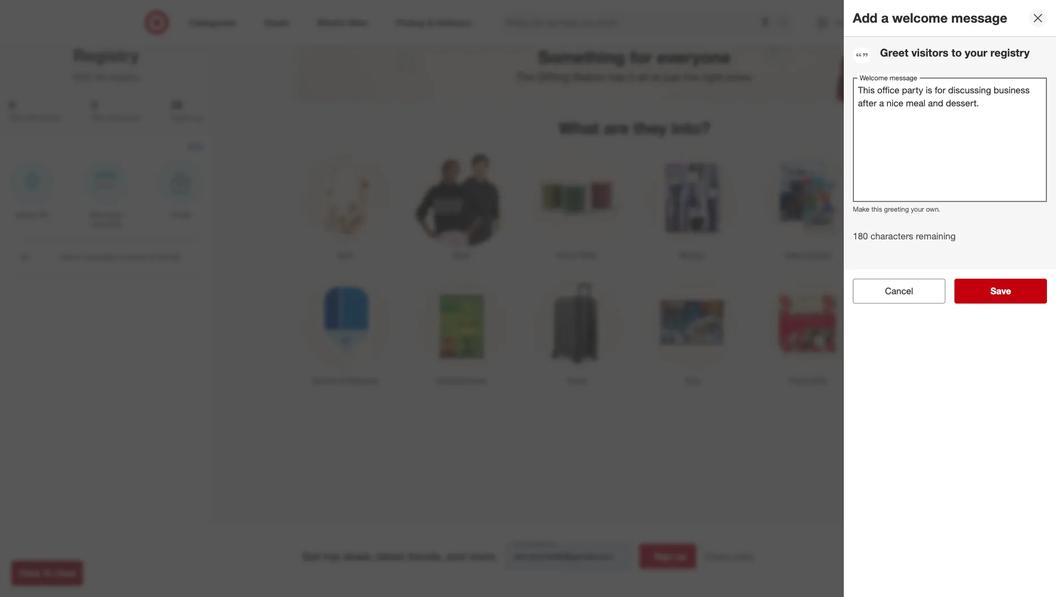 Task type: locate. For each thing, give the bounding box(es) containing it.
greet visitors to your registry
[[880, 46, 1030, 59]]

chat
[[55, 568, 76, 579]]

0 vertical spatial to
[[952, 46, 962, 59]]

sports & outdoors link
[[288, 272, 403, 387]]

0 vertical spatial registry
[[991, 46, 1030, 59]]

message
[[952, 10, 1008, 26], [83, 252, 115, 262]]

& right sports
[[338, 376, 343, 386]]

office
[[71, 25, 117, 45]]

search
[[773, 18, 801, 29]]

0 horizontal spatial a
[[76, 252, 81, 262]]

get top deals, latest trends, and more.
[[302, 550, 498, 563]]

deals,
[[343, 550, 373, 563]]

just
[[664, 71, 681, 84]]

outdoors
[[345, 376, 379, 386]]

food
[[790, 376, 808, 386]]

remaining
[[916, 231, 956, 242]]

december, 23rd 2023
[[90, 211, 123, 229]]

to inside 26 days to go
[[188, 113, 194, 122]]

family
[[126, 252, 147, 262]]

add for add a welcome message
[[853, 10, 878, 26]]

trends,
[[408, 550, 443, 563]]

save
[[991, 286, 1012, 297]]

a for welcome
[[882, 10, 889, 26]]

entertainment
[[436, 376, 486, 386]]

1 horizontal spatial message
[[952, 10, 1008, 26]]

0 vertical spatial add
[[853, 10, 878, 26]]

2 0 from the left
[[91, 98, 97, 111]]

to right the visitors
[[952, 46, 962, 59]]

terry's office gathering registry
[[13, 25, 199, 66]]

message up the greet visitors to your registry
[[952, 10, 1008, 26]]

more.
[[469, 550, 498, 563]]

1 vertical spatial to
[[188, 113, 194, 122]]

1 vertical spatial a
[[76, 252, 81, 262]]

to left the family
[[117, 252, 124, 262]]

None text field
[[507, 544, 631, 569]]

beauty link
[[635, 146, 750, 261]]

cancel
[[886, 286, 914, 297]]

terry's
[[13, 25, 66, 45]]

0 horizontal spatial your
[[911, 205, 925, 213]]

purchased
[[108, 113, 140, 122]]

0 vertical spatial message
[[952, 10, 1008, 26]]

needed
[[37, 113, 61, 122]]

add a welcome message dialog
[[844, 0, 1057, 597]]

top
[[323, 550, 340, 563]]

to for visitors
[[952, 46, 962, 59]]

0 horizontal spatial to
[[117, 252, 124, 262]]

still
[[25, 113, 35, 122]]

1 horizontal spatial 0
[[91, 98, 97, 111]]

0
[[9, 98, 15, 111], [91, 98, 97, 111]]

save button
[[955, 279, 1048, 304]]

edit link
[[188, 141, 203, 154]]

gifts left still
[[9, 113, 23, 122]]

private
[[170, 211, 191, 219]]

for
[[630, 47, 653, 68]]

sign
[[654, 551, 673, 562]]

1 horizontal spatial registry
[[991, 46, 1030, 59]]

gifts right home
[[580, 251, 597, 260]]

into?
[[672, 118, 711, 138]]

click to chat button
[[11, 561, 83, 586]]

they
[[634, 118, 667, 138]]

gifts
[[9, 113, 23, 122], [91, 113, 106, 122], [580, 251, 597, 260], [810, 376, 827, 386]]

gifts for 0 gifts purchased
[[91, 113, 106, 122]]

tech link
[[288, 146, 403, 261]]

1 vertical spatial your
[[911, 205, 925, 213]]

get
[[302, 550, 320, 563]]

characters
[[871, 231, 914, 242]]

& right the family
[[149, 252, 154, 262]]

your left the own.
[[911, 205, 925, 213]]

add
[[853, 10, 878, 26], [60, 252, 74, 262]]

food gifts link
[[750, 272, 866, 387]]

your for own.
[[911, 205, 925, 213]]

click to chat
[[19, 568, 76, 579]]

add for add a message to family & friends
[[60, 252, 74, 262]]

to for days
[[188, 113, 194, 122]]

registry
[[73, 46, 139, 66]]

1 horizontal spatial &
[[338, 376, 343, 386]]

&
[[149, 252, 154, 262], [338, 376, 343, 386]]

2023
[[106, 220, 122, 229]]

add inside dialog
[[853, 10, 878, 26]]

0 for 0 gifts purchased
[[91, 98, 97, 111]]

greeting
[[885, 205, 909, 213]]

0 vertical spatial &
[[149, 252, 154, 262]]

gifts right food
[[810, 376, 827, 386]]

go
[[195, 113, 203, 122]]

a for message
[[76, 252, 81, 262]]

up
[[676, 551, 687, 562]]

greet
[[880, 46, 909, 59]]

home gifts link
[[519, 146, 635, 261]]

to
[[952, 46, 962, 59], [188, 113, 194, 122], [117, 252, 124, 262]]

0 horizontal spatial add
[[60, 252, 74, 262]]

gathering
[[122, 25, 199, 45]]

1 horizontal spatial to
[[188, 113, 194, 122]]

1 horizontal spatial your
[[965, 46, 988, 59]]

message down 23rd
[[83, 252, 115, 262]]

are
[[604, 118, 629, 138]]

1 vertical spatial message
[[83, 252, 115, 262]]

2 horizontal spatial to
[[952, 46, 962, 59]]

your right the visitors
[[965, 46, 988, 59]]

1 vertical spatial add
[[60, 252, 74, 262]]

180 characters remaining
[[853, 231, 956, 242]]

0 vertical spatial a
[[882, 10, 889, 26]]

gifts left the purchased
[[91, 113, 106, 122]]

travel
[[567, 376, 587, 386]]

privacy policy link
[[705, 551, 754, 563]]

0 horizontal spatial 0
[[9, 98, 15, 111]]

kasilof, ak
[[15, 211, 48, 219]]

1 horizontal spatial add
[[853, 10, 878, 26]]

your for registry
[[965, 46, 988, 59]]

add a welcome message
[[853, 10, 1008, 26]]

message inside dialog
[[952, 10, 1008, 26]]

0 horizontal spatial &
[[149, 252, 154, 262]]

26 days to go
[[171, 98, 203, 122]]

0 inside 0 gifts purchased
[[91, 98, 97, 111]]

0 inside '0 gifts still needed'
[[9, 98, 15, 111]]

your
[[965, 46, 988, 59], [911, 205, 925, 213]]

a inside dialog
[[882, 10, 889, 26]]

station
[[572, 71, 606, 84]]

list
[[95, 72, 107, 83]]

0 horizontal spatial message
[[83, 252, 115, 262]]

1 vertical spatial registry
[[109, 72, 139, 83]]

a
[[882, 10, 889, 26], [76, 252, 81, 262]]

gifts inside '0 gifts still needed'
[[9, 113, 23, 122]]

it
[[629, 71, 635, 84]]

games
[[807, 251, 832, 260]]

0 vertical spatial your
[[965, 46, 988, 59]]

to left go
[[188, 113, 194, 122]]

add a message to family & friends
[[60, 252, 181, 262]]

to inside add a welcome message dialog
[[952, 46, 962, 59]]

gifts inside 0 gifts purchased
[[91, 113, 106, 122]]

1 horizontal spatial a
[[882, 10, 889, 26]]

this
[[872, 205, 883, 213]]

1 0 from the left
[[9, 98, 15, 111]]

welcome
[[893, 10, 948, 26]]

registry
[[991, 46, 1030, 59], [109, 72, 139, 83]]



Task type: describe. For each thing, give the bounding box(es) containing it.
december,
[[90, 211, 123, 219]]

gifts for home gifts
[[580, 251, 597, 260]]

video games link
[[750, 146, 866, 261]]

click
[[19, 568, 40, 579]]

edit
[[188, 142, 203, 153]]

tech
[[337, 251, 354, 260]]

cancel button
[[853, 279, 946, 304]]

friends
[[157, 252, 181, 262]]

privacy
[[705, 552, 731, 562]]

registry inside add a welcome message dialog
[[991, 46, 1030, 59]]

sign up button
[[640, 544, 696, 569]]

price.
[[727, 71, 753, 84]]

0 for 0 gifts still needed
[[9, 98, 15, 111]]

something for everyone the gifting station has it all at just the right price.
[[516, 47, 753, 84]]

entertainment link
[[403, 272, 519, 387]]

all
[[638, 71, 648, 84]]

23rd
[[91, 220, 105, 229]]

0 gifts still needed
[[9, 98, 61, 122]]

toys link
[[635, 272, 750, 387]]

what are they into?
[[559, 118, 711, 138]]

gifting
[[537, 71, 569, 84]]

toys
[[685, 376, 701, 386]]

beauty
[[680, 251, 705, 260]]

to
[[43, 568, 53, 579]]

style
[[452, 251, 470, 260]]

gifts for food gifts
[[810, 376, 827, 386]]

sports & outdoors
[[312, 376, 379, 386]]

video
[[784, 251, 805, 260]]

sports
[[312, 376, 336, 386]]

travel link
[[519, 272, 635, 387]]

180
[[853, 231, 868, 242]]

days
[[171, 113, 186, 122]]

food gifts
[[790, 376, 827, 386]]

the
[[684, 71, 699, 84]]

add a message to family & friends link
[[9, 239, 203, 275]]

sign up
[[654, 551, 687, 562]]

1 vertical spatial &
[[338, 376, 343, 386]]

own.
[[926, 205, 941, 213]]

style link
[[403, 146, 519, 261]]

something
[[538, 47, 625, 68]]

video games
[[784, 251, 832, 260]]

wish
[[73, 72, 93, 83]]

gifting station image
[[295, 0, 974, 103]]

This office party is for discussing business after a nice meal and dessert. text field
[[853, 77, 1048, 202]]

What can we help you find? suggestions appear below search field
[[499, 10, 781, 35]]

and
[[446, 550, 466, 563]]

gifts for 0 gifts still needed
[[9, 113, 23, 122]]

ak
[[39, 211, 48, 219]]

26
[[171, 98, 183, 111]]

privacy policy
[[705, 552, 754, 562]]

make
[[853, 205, 870, 213]]

the
[[516, 71, 534, 84]]

latest
[[376, 550, 405, 563]]

2 vertical spatial to
[[117, 252, 124, 262]]

0 horizontal spatial registry
[[109, 72, 139, 83]]

kasilof,
[[15, 211, 37, 219]]

0 gifts purchased
[[91, 98, 140, 122]]

home
[[557, 251, 578, 260]]

everyone
[[657, 47, 731, 68]]

home gifts
[[557, 251, 597, 260]]

visitors
[[912, 46, 949, 59]]

wish list registry
[[73, 72, 139, 83]]

at
[[651, 71, 661, 84]]

has
[[609, 71, 626, 84]]

right
[[702, 71, 724, 84]]

search button
[[773, 10, 801, 37]]



Task type: vqa. For each thing, say whether or not it's contained in the screenshot.
all
yes



